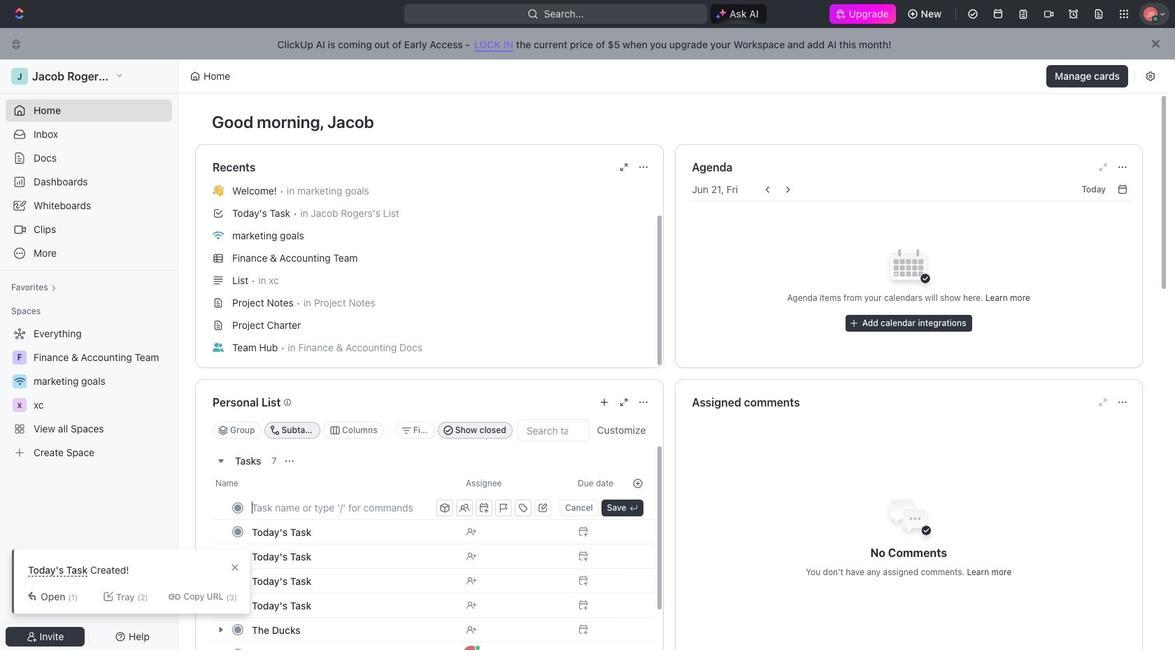Task type: locate. For each thing, give the bounding box(es) containing it.
Search tasks... text field
[[518, 420, 589, 441]]

wifi image
[[213, 231, 224, 240], [14, 377, 25, 386]]

0 horizontal spatial wifi image
[[14, 377, 25, 386]]

jacob rogers's workspace, , element
[[11, 68, 28, 85]]

tree
[[6, 323, 172, 464]]

1 vertical spatial wifi image
[[14, 377, 25, 386]]

Task name or type '/' for commands text field
[[252, 496, 434, 519]]

finance & accounting team, , element
[[13, 351, 27, 365]]

0 vertical spatial wifi image
[[213, 231, 224, 240]]



Task type: describe. For each thing, give the bounding box(es) containing it.
wifi image inside "sidebar" navigation
[[14, 377, 25, 386]]

user group image
[[213, 343, 224, 352]]

tree inside "sidebar" navigation
[[6, 323, 172, 464]]

xc, , element
[[13, 398, 27, 412]]

1 horizontal spatial wifi image
[[213, 231, 224, 240]]

sidebar navigation
[[0, 59, 181, 650]]



Task type: vqa. For each thing, say whether or not it's contained in the screenshot.
James Peterson's Workspace, , element
no



